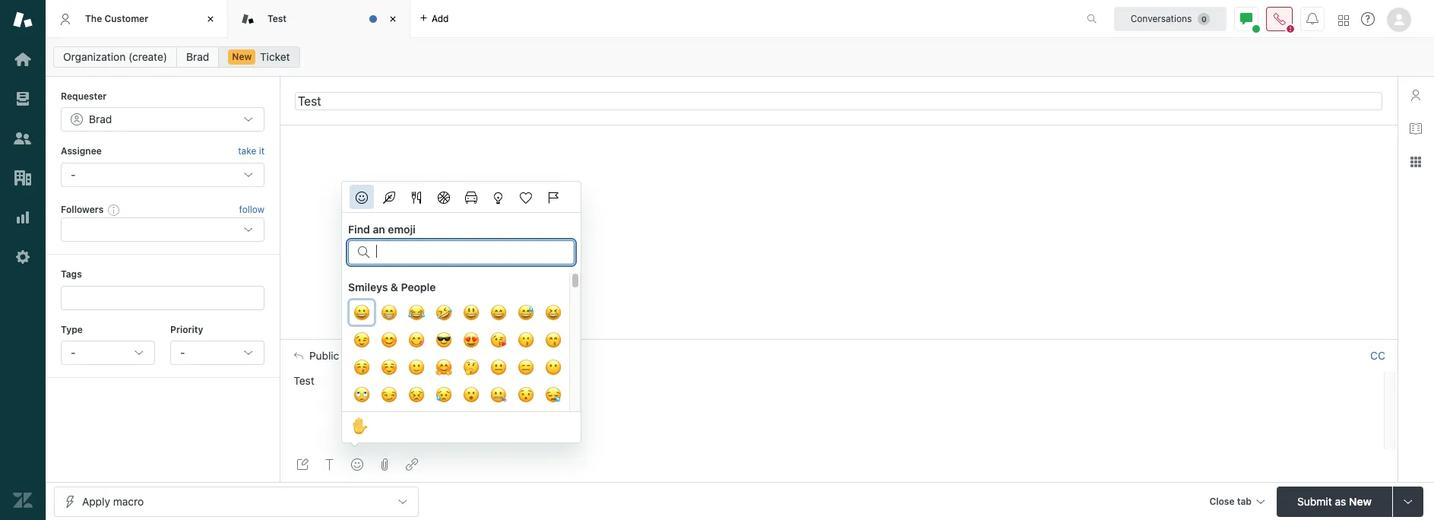 Task type: vqa. For each thing, say whether or not it's contained in the screenshot.
"tab" containing Test
no



Task type: locate. For each thing, give the bounding box(es) containing it.
2 - from the left
[[180, 346, 185, 359]]

✋
[[352, 415, 369, 437]]

take it
[[238, 146, 265, 157]]

take it button
[[238, 144, 265, 159]]

0 vertical spatial brad
[[186, 50, 209, 63]]

0 horizontal spatial test
[[268, 13, 287, 24]]

😮️
[[463, 384, 480, 406]]

Public reply composer text field
[[287, 372, 1380, 404]]

close image inside test tab
[[385, 11, 401, 27]]

admin image
[[13, 247, 33, 267]]

- button down type
[[61, 341, 155, 365]]

0 horizontal spatial - button
[[61, 341, 155, 365]]

😶️
[[545, 357, 562, 379]]

- down priority
[[180, 346, 185, 359]]

1 - button from the left
[[61, 341, 155, 365]]

1 vertical spatial brad
[[442, 350, 463, 361]]

0 horizontal spatial new
[[232, 51, 252, 62]]

people
[[401, 281, 436, 293]]

😏️
[[381, 384, 398, 406]]

smileys
[[348, 281, 388, 293]]

find an emoji
[[348, 223, 416, 236]]

test up new link
[[268, 13, 287, 24]]

0 horizontal spatial close image
[[203, 11, 218, 27]]

😙️
[[545, 329, 562, 351]]

😂️
[[408, 302, 425, 324]]

brad right klobrad84@gmail.com icon
[[442, 350, 463, 361]]

1 horizontal spatial - button
[[170, 341, 265, 365]]

Find an emoji field
[[376, 241, 565, 261]]

1 vertical spatial test
[[294, 374, 314, 387]]

brad right (create)
[[186, 50, 209, 63]]

(create)
[[129, 50, 167, 63]]

assignee
[[61, 146, 102, 157]]

😶️ 🙄️
[[354, 357, 562, 406]]

😙️ 😚️
[[354, 329, 562, 379]]

zendesk image
[[13, 490, 33, 510]]

1 close image from the left
[[203, 11, 218, 27]]

cc
[[1371, 349, 1386, 362]]

- down type
[[71, 346, 76, 359]]

0 vertical spatial new
[[232, 51, 252, 62]]

0 vertical spatial test
[[268, 13, 287, 24]]

- button down priority
[[170, 341, 265, 365]]

tags
[[61, 269, 82, 280]]

priority
[[170, 324, 203, 335]]

test left '😚️'
[[294, 374, 314, 387]]

zendesk support image
[[13, 10, 33, 30]]

😑️
[[518, 357, 534, 379]]

😆️ 😉️
[[354, 302, 562, 351]]

new right as
[[1350, 495, 1372, 508]]

to
[[402, 349, 414, 362]]

0 horizontal spatial brad
[[186, 50, 209, 63]]

follow button
[[239, 203, 265, 217]]

1 horizontal spatial close image
[[385, 11, 401, 27]]

2 - button from the left
[[170, 341, 265, 365]]

🙂️
[[408, 357, 425, 379]]

tabs tab list
[[46, 0, 1071, 38]]

add link (cmd k) image
[[406, 458, 418, 471]]

1 - from the left
[[71, 346, 76, 359]]

-
[[71, 346, 76, 359], [180, 346, 185, 359]]

😘️
[[490, 329, 507, 351]]

views image
[[13, 89, 33, 109]]

😋️
[[408, 329, 425, 351]]

insert emojis image
[[351, 458, 363, 471]]

😪️
[[545, 384, 562, 406]]

1 vertical spatial new
[[1350, 495, 1372, 508]]

0 horizontal spatial -
[[71, 346, 76, 359]]

as
[[1335, 495, 1347, 508]]

customer
[[105, 13, 148, 24]]

🙄️
[[354, 384, 370, 406]]

conversations button
[[1115, 6, 1227, 31]]

✋ button
[[348, 414, 373, 441]]

smileys & people
[[348, 281, 436, 293]]

new right brad "link"
[[232, 51, 252, 62]]

close image
[[203, 11, 218, 27], [385, 11, 401, 27]]

☺️
[[381, 357, 398, 379]]

follow
[[239, 204, 265, 215]]

😄️
[[490, 302, 507, 324]]

test
[[268, 13, 287, 24], [294, 374, 314, 387]]

find
[[348, 223, 370, 236]]

new
[[232, 51, 252, 62], [1350, 495, 1372, 508]]

1 horizontal spatial test
[[294, 374, 314, 387]]

2 close image from the left
[[385, 11, 401, 27]]

- button
[[61, 341, 155, 365], [170, 341, 265, 365]]

1 horizontal spatial brad
[[442, 350, 463, 361]]

secondary element
[[46, 42, 1435, 72]]

format text image
[[324, 458, 336, 471]]

1 horizontal spatial -
[[180, 346, 185, 359]]

brad
[[186, 50, 209, 63], [442, 350, 463, 361]]

main element
[[0, 0, 46, 520]]

type
[[61, 324, 83, 335]]



Task type: describe. For each thing, give the bounding box(es) containing it.
reporting image
[[13, 208, 33, 227]]

test tab
[[228, 0, 411, 38]]

cc button
[[1371, 349, 1386, 363]]

customers image
[[13, 128, 33, 148]]

add attachment image
[[379, 458, 391, 471]]

take
[[238, 146, 256, 157]]

😚️
[[354, 357, 370, 379]]

- for priority
[[180, 346, 185, 359]]

1 horizontal spatial new
[[1350, 495, 1372, 508]]

- button for priority
[[170, 341, 265, 365]]

new inside secondary element
[[232, 51, 252, 62]]

😃️
[[463, 302, 480, 324]]

the customer
[[85, 13, 148, 24]]

😐️
[[490, 357, 507, 379]]

😣️
[[408, 384, 425, 406]]

🤣️
[[436, 302, 452, 324]]

😉️
[[354, 329, 370, 351]]

get started image
[[13, 49, 33, 69]]

😆️
[[545, 302, 562, 324]]

conversations
[[1131, 13, 1192, 24]]

get help image
[[1362, 12, 1375, 26]]

edit user image
[[469, 351, 479, 361]]

organization (create)
[[63, 50, 167, 63]]

the customer tab
[[46, 0, 228, 38]]

an
[[373, 223, 385, 236]]

brad link
[[176, 46, 219, 68]]

apps image
[[1410, 156, 1423, 168]]

knowledge image
[[1410, 122, 1423, 135]]

organizations image
[[13, 168, 33, 188]]

Subject field
[[295, 92, 1383, 110]]

klobrad84@gmail.com image
[[426, 350, 439, 362]]

- button for type
[[61, 341, 155, 365]]

&
[[391, 281, 398, 293]]

zendesk products image
[[1339, 15, 1350, 25]]

😗️
[[518, 329, 534, 351]]

😍️
[[463, 329, 480, 351]]

🤗️
[[436, 357, 452, 379]]

😥️
[[436, 384, 452, 406]]

organization
[[63, 50, 126, 63]]

- for type
[[71, 346, 76, 359]]

the
[[85, 13, 102, 24]]

test inside tab
[[268, 13, 287, 24]]

new link
[[218, 46, 300, 68]]

draft mode image
[[297, 458, 309, 471]]

submit as new
[[1298, 495, 1372, 508]]

😊️
[[381, 329, 398, 351]]

it
[[259, 146, 265, 157]]

🤔️
[[463, 357, 480, 379]]

customer context image
[[1410, 89, 1423, 101]]

organization (create) button
[[53, 46, 177, 68]]

😎️
[[436, 329, 452, 351]]

😀️
[[354, 302, 370, 324]]

🤐️
[[490, 384, 507, 406]]

😯️
[[518, 384, 534, 406]]

close image inside the customer tab
[[203, 11, 218, 27]]

test inside "text box"
[[294, 374, 314, 387]]

😅️
[[518, 302, 534, 324]]

submit
[[1298, 495, 1333, 508]]

emoji
[[388, 223, 416, 236]]

brad inside "link"
[[186, 50, 209, 63]]

😁️
[[381, 302, 398, 324]]



